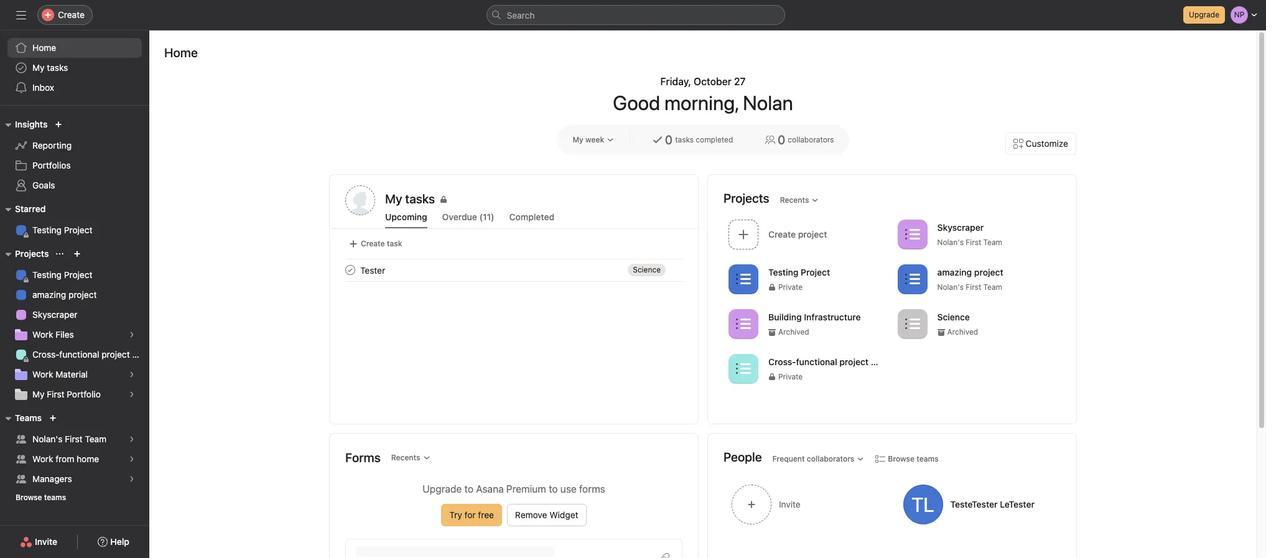 Task type: describe. For each thing, give the bounding box(es) containing it.
nolan
[[743, 91, 793, 115]]

cross-functional project plan link
[[7, 345, 149, 365]]

overdue
[[442, 212, 477, 222]]

skyscraper nolan's first team
[[938, 222, 1003, 247]]

remove widget
[[515, 510, 578, 520]]

add profile photo image
[[345, 185, 375, 215]]

forms
[[345, 451, 381, 465]]

task
[[387, 239, 402, 248]]

morning,
[[665, 91, 739, 115]]

for
[[465, 510, 476, 520]]

0 vertical spatial science
[[633, 265, 661, 274]]

my first portfolio link
[[7, 385, 142, 405]]

insights element
[[0, 113, 149, 198]]

frequent
[[773, 454, 805, 463]]

work for work files
[[32, 329, 53, 340]]

portfolios
[[32, 160, 71, 171]]

customize button
[[1005, 133, 1077, 155]]

collaborators inside dropdown button
[[807, 454, 855, 463]]

work from home
[[32, 454, 99, 464]]

browse inside teams element
[[16, 493, 42, 502]]

help button
[[90, 531, 137, 553]]

amazing project
[[32, 289, 97, 300]]

work for work material
[[32, 369, 53, 380]]

projects button
[[0, 246, 49, 261]]

recents button for forms
[[386, 449, 436, 467]]

recents button for projects
[[775, 191, 825, 209]]

overdue (11) button
[[442, 212, 494, 228]]

1 horizontal spatial browse teams
[[888, 454, 939, 463]]

see details, work from home image
[[128, 456, 136, 463]]

testetester letester
[[951, 499, 1035, 510]]

asana
[[476, 484, 504, 495]]

list image for amazing project
[[905, 272, 920, 287]]

browse teams inside teams element
[[16, 493, 66, 502]]

testing for testing project link inside the projects element
[[32, 269, 62, 280]]

nolan's inside amazing project nolan's first team
[[938, 282, 964, 292]]

amazing project nolan's first team
[[938, 267, 1004, 292]]

inbox link
[[7, 78, 142, 98]]

0 horizontal spatial teams
[[44, 493, 66, 502]]

create for create
[[58, 9, 85, 20]]

list image for testing project
[[736, 272, 751, 287]]

create for create task
[[361, 239, 385, 248]]

starred element
[[0, 198, 149, 243]]

functional inside projects element
[[59, 349, 99, 360]]

create button
[[37, 5, 93, 25]]

my week
[[573, 135, 604, 144]]

testing project link inside projects element
[[7, 265, 142, 285]]

upgrade button
[[1184, 6, 1225, 24]]

skyscraper for skyscraper nolan's first team
[[938, 222, 984, 232]]

portfolio
[[67, 389, 101, 400]]

amazing for amazing project nolan's first team
[[938, 267, 972, 277]]

create project link
[[724, 215, 893, 255]]

premium
[[506, 484, 546, 495]]

managers
[[32, 474, 72, 484]]

1 vertical spatial science
[[938, 311, 970, 322]]

home
[[77, 454, 99, 464]]

0 for collaborators
[[778, 133, 786, 147]]

tasks inside global element
[[47, 62, 68, 73]]

use
[[561, 484, 577, 495]]

files
[[56, 329, 74, 340]]

insights button
[[0, 117, 48, 132]]

reporting
[[32, 140, 72, 151]]

goals
[[32, 180, 55, 190]]

see details, work material image
[[128, 371, 136, 378]]

my tasks link
[[385, 190, 683, 208]]

invite inside invite button
[[35, 536, 57, 547]]

nolan's first team link
[[7, 429, 142, 449]]

reporting link
[[7, 136, 142, 156]]

1 horizontal spatial cross-functional project plan
[[769, 356, 889, 367]]

managers link
[[7, 469, 142, 489]]

invite inside invite dropdown button
[[779, 499, 801, 510]]

help
[[110, 536, 129, 547]]

people
[[724, 450, 762, 464]]

0 vertical spatial collaborators
[[788, 135, 834, 144]]

widget
[[550, 510, 578, 520]]

browse teams button inside teams element
[[10, 489, 72, 507]]

see details, work files image
[[128, 331, 136, 339]]

cross-functional project plan inside projects element
[[32, 349, 149, 360]]

1 vertical spatial tasks
[[675, 135, 694, 144]]

october
[[694, 76, 732, 87]]

project down infrastructure at bottom
[[840, 356, 869, 367]]

my for my tasks
[[32, 62, 45, 73]]

first inside skyscraper nolan's first team
[[966, 237, 982, 247]]

science link
[[628, 264, 666, 276]]

my for my week
[[573, 135, 584, 144]]

projects inside dropdown button
[[15, 248, 49, 259]]

work material
[[32, 369, 88, 380]]

try for free
[[450, 510, 494, 520]]

archived for building infrastructure
[[779, 327, 809, 336]]

infrastructure
[[804, 311, 861, 322]]

1 horizontal spatial cross-
[[769, 356, 796, 367]]

recents for projects
[[780, 195, 809, 204]]

new image
[[55, 121, 62, 128]]

frequent collaborators
[[773, 454, 855, 463]]

friday, october 27 good morning, nolan
[[613, 76, 793, 115]]

project for testing project link within the starred element
[[64, 225, 92, 235]]

home inside global element
[[32, 42, 56, 53]]

archived for science
[[947, 327, 978, 336]]

1 horizontal spatial home
[[164, 45, 198, 60]]

my tasks link
[[7, 58, 142, 78]]

good
[[613, 91, 660, 115]]

amazing for amazing project
[[32, 289, 66, 300]]

create project
[[769, 229, 827, 239]]

first inside projects element
[[47, 389, 64, 400]]

project up skyscraper link
[[68, 289, 97, 300]]

nolan's first team
[[32, 434, 107, 444]]

work from home link
[[7, 449, 142, 469]]

tasks completed
[[675, 135, 733, 144]]

0 vertical spatial browse
[[888, 454, 915, 463]]

upcoming
[[385, 212, 427, 222]]



Task type: vqa. For each thing, say whether or not it's contained in the screenshot.


Task type: locate. For each thing, give the bounding box(es) containing it.
1 horizontal spatial upgrade
[[1189, 10, 1220, 19]]

0 horizontal spatial create
[[58, 9, 85, 20]]

work files link
[[7, 325, 142, 345]]

first
[[966, 237, 982, 247], [966, 282, 982, 292], [47, 389, 64, 400], [65, 434, 83, 444]]

private
[[779, 282, 803, 292], [779, 372, 803, 381]]

0 horizontal spatial science
[[633, 265, 661, 274]]

testing project up the show options, current sort, top icon
[[32, 225, 92, 235]]

my tasks
[[32, 62, 68, 73]]

1 vertical spatial work
[[32, 369, 53, 380]]

functional
[[59, 349, 99, 360], [796, 356, 837, 367]]

list image for skyscraper
[[905, 227, 920, 242]]

1 horizontal spatial archived
[[947, 327, 978, 336]]

0 horizontal spatial archived
[[779, 327, 809, 336]]

private up building
[[779, 282, 803, 292]]

1 horizontal spatial invite
[[779, 499, 801, 510]]

0 vertical spatial projects
[[724, 191, 770, 205]]

1 vertical spatial teams
[[44, 493, 66, 502]]

project inside amazing project nolan's first team
[[974, 267, 1004, 277]]

0 horizontal spatial 0
[[665, 133, 673, 147]]

list image for cross-functional project plan
[[736, 361, 751, 376]]

try
[[450, 510, 462, 520]]

invite button
[[724, 477, 890, 532]]

recents
[[780, 195, 809, 204], [391, 453, 420, 462]]

1 vertical spatial projects
[[15, 248, 49, 259]]

nolan's down browse teams image
[[32, 434, 63, 444]]

first inside amazing project nolan's first team
[[966, 282, 982, 292]]

invite button
[[12, 531, 65, 553]]

global element
[[0, 30, 149, 105]]

building infrastructure
[[769, 311, 861, 322]]

1 vertical spatial amazing
[[32, 289, 66, 300]]

work inside work files link
[[32, 329, 53, 340]]

0 vertical spatial invite
[[779, 499, 801, 510]]

recents right forms
[[391, 453, 420, 462]]

archived down building
[[779, 327, 809, 336]]

0 horizontal spatial invite
[[35, 536, 57, 547]]

0 vertical spatial team
[[984, 237, 1003, 247]]

0 vertical spatial recents
[[780, 195, 809, 204]]

private for cross-
[[779, 372, 803, 381]]

1 archived from the left
[[779, 327, 809, 336]]

my inside dropdown button
[[573, 135, 584, 144]]

0 horizontal spatial browse
[[16, 493, 42, 502]]

1 vertical spatial upgrade
[[423, 484, 462, 495]]

my inside projects element
[[32, 389, 45, 400]]

first inside teams element
[[65, 434, 83, 444]]

browse teams button
[[870, 450, 944, 468], [10, 489, 72, 507]]

cross-
[[32, 349, 59, 360], [769, 356, 796, 367]]

recents button up "create project"
[[775, 191, 825, 209]]

1 vertical spatial my
[[573, 135, 584, 144]]

portfolios link
[[7, 156, 142, 175]]

tasks
[[47, 62, 68, 73], [675, 135, 694, 144]]

1 vertical spatial browse
[[16, 493, 42, 502]]

list image
[[905, 227, 920, 242], [736, 272, 751, 287], [736, 316, 751, 331], [736, 361, 751, 376]]

teams element
[[0, 407, 149, 509]]

2 archived from the left
[[947, 327, 978, 336]]

functional down work files link
[[59, 349, 99, 360]]

my for my first portfolio
[[32, 389, 45, 400]]

cross-functional project plan down work files link
[[32, 349, 149, 360]]

project for testing project link inside the projects element
[[64, 269, 92, 280]]

work for work from home
[[32, 454, 53, 464]]

skyscraper inside projects element
[[32, 309, 77, 320]]

1 horizontal spatial create
[[361, 239, 385, 248]]

first down skyscraper nolan's first team
[[966, 282, 982, 292]]

2 work from the top
[[32, 369, 53, 380]]

0 horizontal spatial browse teams button
[[10, 489, 72, 507]]

recents up "create project"
[[780, 195, 809, 204]]

show options, current sort, top image
[[56, 250, 64, 258]]

upgrade inside button
[[1189, 10, 1220, 19]]

1 vertical spatial list image
[[905, 316, 920, 331]]

starred button
[[0, 202, 46, 217]]

0 horizontal spatial upgrade
[[423, 484, 462, 495]]

amazing
[[938, 267, 972, 277], [32, 289, 66, 300]]

first up work from home link
[[65, 434, 83, 444]]

testing project link down new project or portfolio image
[[7, 265, 142, 285]]

browse
[[888, 454, 915, 463], [16, 493, 42, 502]]

remove widget button
[[507, 504, 587, 526]]

1 vertical spatial browse teams
[[16, 493, 66, 502]]

0 horizontal spatial tasks
[[47, 62, 68, 73]]

0 vertical spatial work
[[32, 329, 53, 340]]

recents for forms
[[391, 453, 420, 462]]

testing project link
[[7, 220, 142, 240], [7, 265, 142, 285]]

skyscraper up amazing project nolan's first team
[[938, 222, 984, 232]]

friday,
[[661, 76, 691, 87]]

create up home link
[[58, 9, 85, 20]]

recents button right forms
[[386, 449, 436, 467]]

material
[[56, 369, 88, 380]]

plan inside projects element
[[132, 349, 149, 360]]

cross- down work files
[[32, 349, 59, 360]]

work up 'managers'
[[32, 454, 53, 464]]

my left week
[[573, 135, 584, 144]]

2 testing project link from the top
[[7, 265, 142, 285]]

work left files
[[32, 329, 53, 340]]

nolan's inside teams element
[[32, 434, 63, 444]]

work inside work from home link
[[32, 454, 53, 464]]

private for testing
[[779, 282, 803, 292]]

work
[[32, 329, 53, 340], [32, 369, 53, 380], [32, 454, 53, 464]]

home
[[32, 42, 56, 53], [164, 45, 198, 60]]

0 vertical spatial create
[[58, 9, 85, 20]]

0 horizontal spatial browse teams
[[16, 493, 66, 502]]

project inside starred element
[[64, 225, 92, 235]]

skyscraper link
[[7, 305, 142, 325]]

1 horizontal spatial functional
[[796, 356, 837, 367]]

testing project for testing project link within the starred element
[[32, 225, 92, 235]]

0 for tasks completed
[[665, 133, 673, 147]]

project
[[974, 267, 1004, 277], [68, 289, 97, 300], [102, 349, 130, 360], [840, 356, 869, 367]]

1 vertical spatial browse teams button
[[10, 489, 72, 507]]

see details, managers image
[[128, 475, 136, 483]]

work inside work material link
[[32, 369, 53, 380]]

cross-functional project plan
[[32, 349, 149, 360], [769, 356, 889, 367]]

0 vertical spatial teams
[[917, 454, 939, 463]]

2 to from the left
[[549, 484, 558, 495]]

testing down the show options, current sort, top icon
[[32, 269, 62, 280]]

team up amazing project nolan's first team
[[984, 237, 1003, 247]]

testetester letester button
[[895, 477, 1062, 532]]

testing
[[32, 225, 62, 235], [769, 267, 799, 277], [32, 269, 62, 280]]

testing project link inside starred element
[[7, 220, 142, 240]]

archived
[[779, 327, 809, 336], [947, 327, 978, 336]]

0 horizontal spatial to
[[465, 484, 474, 495]]

0 vertical spatial testing project link
[[7, 220, 142, 240]]

free
[[478, 510, 494, 520]]

work material link
[[7, 365, 142, 385]]

see details, nolan's first team image
[[128, 436, 136, 443]]

teams
[[15, 413, 42, 423]]

team down skyscraper nolan's first team
[[984, 282, 1003, 292]]

0 down the nolan
[[778, 133, 786, 147]]

amazing inside projects element
[[32, 289, 66, 300]]

my first portfolio
[[32, 389, 101, 400]]

1 horizontal spatial projects
[[724, 191, 770, 205]]

remove
[[515, 510, 547, 520]]

inbox
[[32, 82, 54, 93]]

upcoming button
[[385, 212, 427, 228]]

list image
[[905, 272, 920, 287], [905, 316, 920, 331]]

testing inside projects element
[[32, 269, 62, 280]]

testing inside starred element
[[32, 225, 62, 235]]

upgrade for upgrade
[[1189, 10, 1220, 19]]

insights
[[15, 119, 48, 129]]

try for free button
[[441, 504, 502, 526]]

completed image
[[343, 263, 358, 278]]

1 vertical spatial nolan's
[[938, 282, 964, 292]]

0 horizontal spatial cross-
[[32, 349, 59, 360]]

2 vertical spatial my
[[32, 389, 45, 400]]

testing down starred
[[32, 225, 62, 235]]

team inside skyscraper nolan's first team
[[984, 237, 1003, 247]]

2 vertical spatial work
[[32, 454, 53, 464]]

0 horizontal spatial functional
[[59, 349, 99, 360]]

testing project link up new project or portfolio image
[[7, 220, 142, 240]]

tester
[[360, 265, 385, 275]]

my up inbox
[[32, 62, 45, 73]]

testing project
[[32, 225, 92, 235], [769, 267, 830, 277], [32, 269, 92, 280]]

1 horizontal spatial recents
[[780, 195, 809, 204]]

Completed checkbox
[[343, 263, 358, 278]]

tasks up inbox
[[47, 62, 68, 73]]

completed button
[[509, 212, 555, 228]]

0 vertical spatial list image
[[905, 272, 920, 287]]

1 horizontal spatial 0
[[778, 133, 786, 147]]

(11)
[[480, 212, 494, 222]]

new project or portfolio image
[[74, 250, 81, 258]]

amazing up skyscraper link
[[32, 289, 66, 300]]

upgrade for upgrade to asana premium to use forms
[[423, 484, 462, 495]]

project up amazing project link
[[64, 269, 92, 280]]

goals link
[[7, 175, 142, 195]]

1 horizontal spatial teams
[[917, 454, 939, 463]]

0 left tasks completed
[[665, 133, 673, 147]]

Search tasks, projects, and more text field
[[486, 5, 785, 25]]

create task
[[361, 239, 402, 248]]

testing project inside projects element
[[32, 269, 92, 280]]

upgrade
[[1189, 10, 1220, 19], [423, 484, 462, 495]]

0 vertical spatial browse teams
[[888, 454, 939, 463]]

work left material
[[32, 369, 53, 380]]

science
[[633, 265, 661, 274], [938, 311, 970, 322]]

1 vertical spatial collaborators
[[807, 454, 855, 463]]

project down skyscraper nolan's first team
[[974, 267, 1004, 277]]

team inside amazing project nolan's first team
[[984, 282, 1003, 292]]

nolan's down skyscraper nolan's first team
[[938, 282, 964, 292]]

testing project down create project link
[[769, 267, 830, 277]]

team
[[984, 237, 1003, 247], [984, 282, 1003, 292], [85, 434, 107, 444]]

project down create project link
[[801, 267, 830, 277]]

1 to from the left
[[465, 484, 474, 495]]

1 vertical spatial team
[[984, 282, 1003, 292]]

create inside button
[[361, 239, 385, 248]]

0 vertical spatial recents button
[[775, 191, 825, 209]]

first down the work material
[[47, 389, 64, 400]]

1 vertical spatial skyscraper
[[32, 309, 77, 320]]

upgrade to asana premium to use forms
[[423, 484, 605, 495]]

nolan's up amazing project nolan's first team
[[938, 237, 964, 247]]

completed
[[509, 212, 555, 222]]

1 testing project link from the top
[[7, 220, 142, 240]]

testing project inside starred element
[[32, 225, 92, 235]]

cross- down building
[[769, 356, 796, 367]]

2 vertical spatial nolan's
[[32, 434, 63, 444]]

to left use
[[549, 484, 558, 495]]

to
[[465, 484, 474, 495], [549, 484, 558, 495]]

0 vertical spatial upgrade
[[1189, 10, 1220, 19]]

0 horizontal spatial plan
[[132, 349, 149, 360]]

0 horizontal spatial projects
[[15, 248, 49, 259]]

project up new project or portfolio image
[[64, 225, 92, 235]]

0 vertical spatial private
[[779, 282, 803, 292]]

1 horizontal spatial tasks
[[675, 135, 694, 144]]

testing for testing project link within the starred element
[[32, 225, 62, 235]]

my inside global element
[[32, 62, 45, 73]]

1 vertical spatial invite
[[35, 536, 57, 547]]

project
[[64, 225, 92, 235], [801, 267, 830, 277], [64, 269, 92, 280]]

create task button
[[345, 235, 405, 253]]

list image for building infrastructure
[[736, 316, 751, 331]]

1 horizontal spatial skyscraper
[[938, 222, 984, 232]]

0 horizontal spatial cross-functional project plan
[[32, 349, 149, 360]]

list image for science
[[905, 316, 920, 331]]

amazing inside amazing project nolan's first team
[[938, 267, 972, 277]]

2 list image from the top
[[905, 316, 920, 331]]

project down see details, work files icon
[[102, 349, 130, 360]]

work files
[[32, 329, 74, 340]]

browse teams
[[888, 454, 939, 463], [16, 493, 66, 502]]

frequent collaborators button
[[767, 450, 870, 468]]

cross-functional project plan down infrastructure at bottom
[[769, 356, 889, 367]]

0 vertical spatial my
[[32, 62, 45, 73]]

0 vertical spatial skyscraper
[[938, 222, 984, 232]]

create inside popup button
[[58, 9, 85, 20]]

0 horizontal spatial recents
[[391, 453, 420, 462]]

2 0 from the left
[[778, 133, 786, 147]]

week
[[586, 135, 604, 144]]

1 horizontal spatial science
[[938, 311, 970, 322]]

teams button
[[0, 411, 42, 426]]

home link
[[7, 38, 142, 58]]

my up teams
[[32, 389, 45, 400]]

skyscraper up work files
[[32, 309, 77, 320]]

1 0 from the left
[[665, 133, 673, 147]]

3 work from the top
[[32, 454, 53, 464]]

see details, my first portfolio image
[[128, 391, 136, 398]]

amazing project link
[[7, 285, 142, 305]]

private down building
[[779, 372, 803, 381]]

1 list image from the top
[[905, 272, 920, 287]]

2 private from the top
[[779, 372, 803, 381]]

collaborators down the nolan
[[788, 135, 834, 144]]

0 vertical spatial amazing
[[938, 267, 972, 277]]

testing project for testing project link inside the projects element
[[32, 269, 92, 280]]

0 horizontal spatial home
[[32, 42, 56, 53]]

1 horizontal spatial amazing
[[938, 267, 972, 277]]

to left asana
[[465, 484, 474, 495]]

nolan's inside skyscraper nolan's first team
[[938, 237, 964, 247]]

projects element
[[0, 243, 149, 407]]

1 horizontal spatial browse
[[888, 454, 915, 463]]

27
[[734, 76, 746, 87]]

1 vertical spatial private
[[779, 372, 803, 381]]

0 vertical spatial browse teams button
[[870, 450, 944, 468]]

0 horizontal spatial skyscraper
[[32, 309, 77, 320]]

0 horizontal spatial recents button
[[386, 449, 436, 467]]

amazing down skyscraper nolan's first team
[[938, 267, 972, 277]]

completed
[[696, 135, 733, 144]]

create left task
[[361, 239, 385, 248]]

my tasks
[[385, 192, 435, 206]]

collaborators right frequent
[[807, 454, 855, 463]]

forms
[[579, 484, 605, 495]]

starred
[[15, 203, 46, 214]]

team up home
[[85, 434, 107, 444]]

cross- inside cross-functional project plan link
[[32, 349, 59, 360]]

1 work from the top
[[32, 329, 53, 340]]

1 horizontal spatial to
[[549, 484, 558, 495]]

hide sidebar image
[[16, 10, 26, 20]]

1 vertical spatial create
[[361, 239, 385, 248]]

first up amazing project nolan's first team
[[966, 237, 982, 247]]

functional down building infrastructure
[[796, 356, 837, 367]]

1 private from the top
[[779, 282, 803, 292]]

nolan's
[[938, 237, 964, 247], [938, 282, 964, 292], [32, 434, 63, 444]]

archived down amazing project nolan's first team
[[947, 327, 978, 336]]

1 vertical spatial testing project link
[[7, 265, 142, 285]]

browse teams image
[[49, 414, 57, 422]]

1 horizontal spatial browse teams button
[[870, 450, 944, 468]]

skyscraper inside skyscraper nolan's first team
[[938, 222, 984, 232]]

testing project up amazing project
[[32, 269, 92, 280]]

building
[[769, 311, 802, 322]]

1 vertical spatial recents button
[[386, 449, 436, 467]]

2 vertical spatial team
[[85, 434, 107, 444]]

testing down "create project"
[[769, 267, 799, 277]]

recents button
[[775, 191, 825, 209], [386, 449, 436, 467]]

my week button
[[567, 131, 620, 149]]

1 horizontal spatial recents button
[[775, 191, 825, 209]]

tasks left completed
[[675, 135, 694, 144]]

1 horizontal spatial plan
[[871, 356, 889, 367]]

0 vertical spatial nolan's
[[938, 237, 964, 247]]

overdue (11)
[[442, 212, 494, 222]]

skyscraper for skyscraper
[[32, 309, 77, 320]]

0 horizontal spatial amazing
[[32, 289, 66, 300]]

from
[[56, 454, 74, 464]]

0 vertical spatial tasks
[[47, 62, 68, 73]]

1 vertical spatial recents
[[391, 453, 420, 462]]



